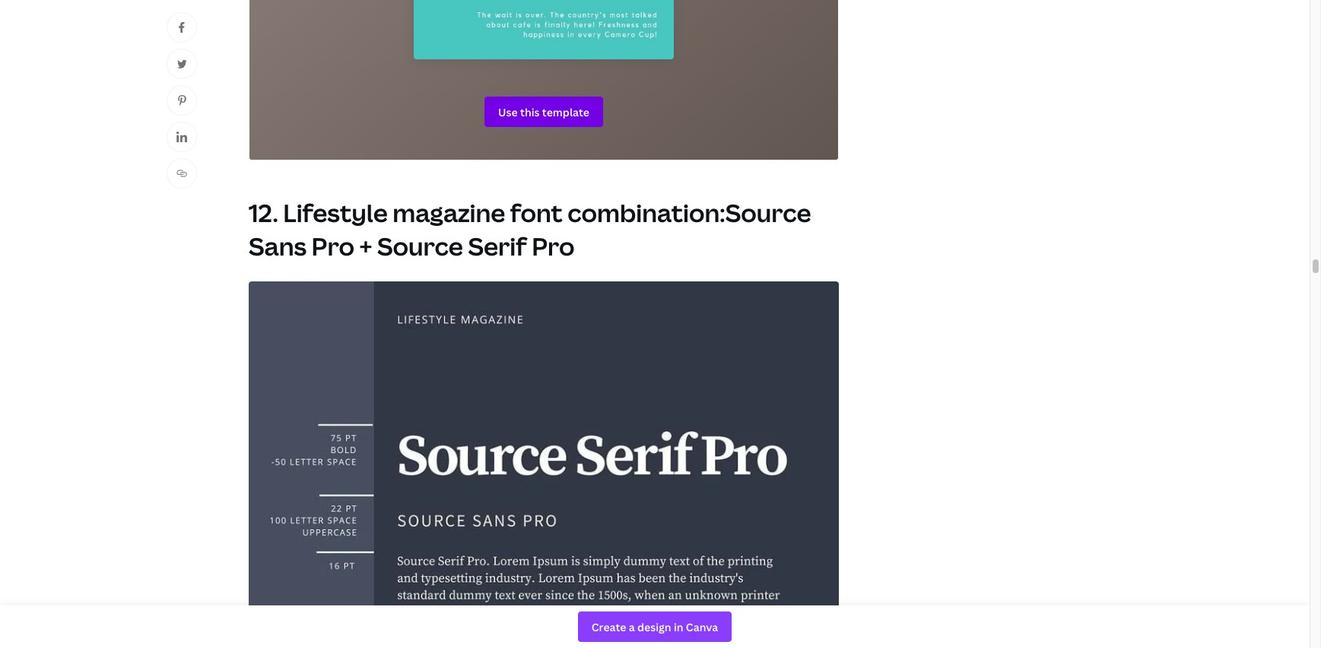 Task type: describe. For each thing, give the bounding box(es) containing it.
12.
[[249, 197, 278, 229]]

12. lifestyle magazine font combination:source sans pro + source serif pro
[[249, 197, 812, 262]]

sans
[[249, 230, 307, 262]]

magazine
[[393, 197, 506, 229]]

combination:source
[[568, 197, 812, 229]]

font
[[510, 197, 563, 229]]



Task type: vqa. For each thing, say whether or not it's contained in the screenshot.
the Mockups
no



Task type: locate. For each thing, give the bounding box(es) containing it.
1 horizontal spatial pro
[[532, 230, 575, 262]]

lifestyle
[[283, 197, 388, 229]]

pro down font
[[532, 230, 575, 262]]

+
[[360, 230, 372, 262]]

pro left +
[[312, 230, 355, 262]]

serif
[[468, 230, 527, 262]]

source
[[377, 230, 463, 262]]

2 pro from the left
[[532, 230, 575, 262]]

1 pro from the left
[[312, 230, 355, 262]]

0 horizontal spatial pro
[[312, 230, 355, 262]]

pro
[[312, 230, 355, 262], [532, 230, 575, 262]]



